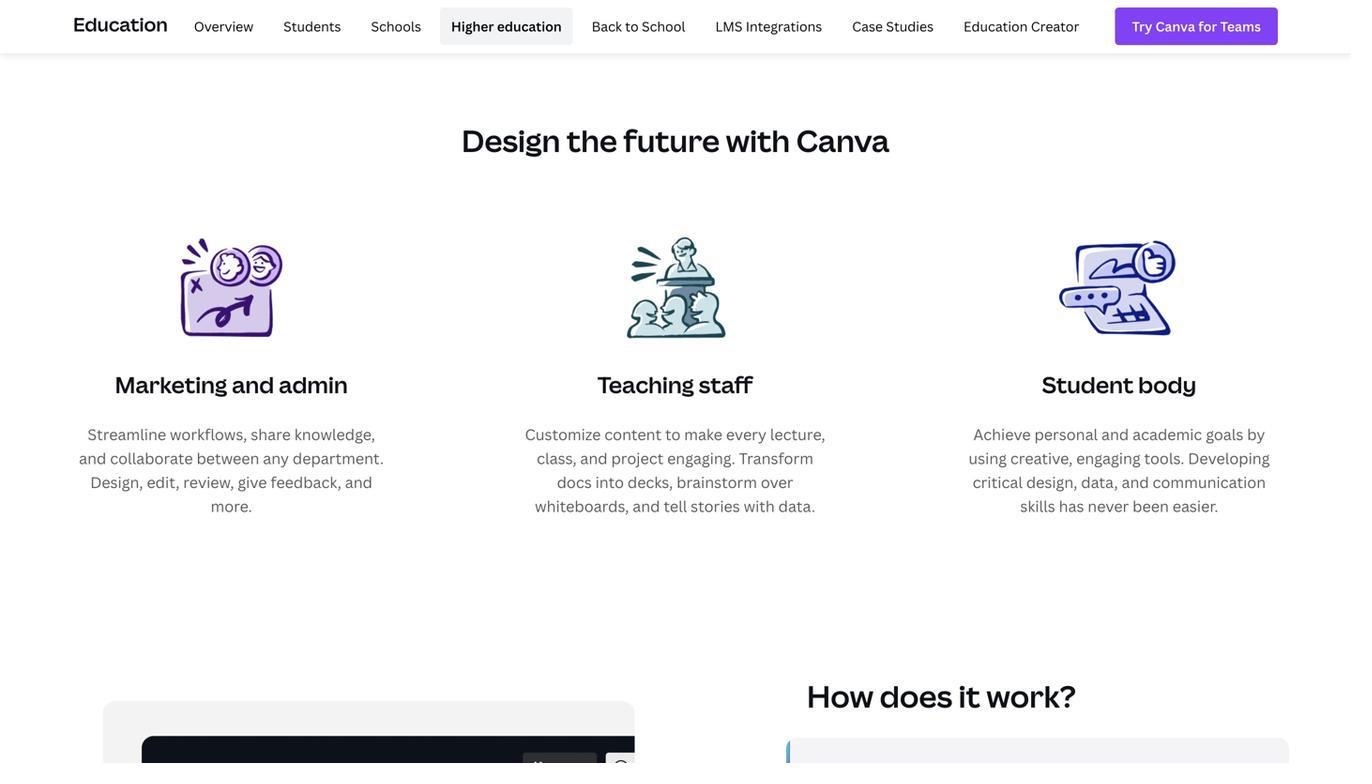 Task type: locate. For each thing, give the bounding box(es) containing it.
and up the share
[[232, 369, 274, 400]]

design
[[462, 120, 561, 161]]

design,
[[90, 472, 143, 492]]

data.
[[779, 496, 816, 516]]

to left make
[[665, 424, 681, 444]]

1 horizontal spatial to
[[665, 424, 681, 444]]

design,
[[1027, 472, 1078, 492]]

canva
[[797, 120, 890, 161]]

1 horizontal spatial education
[[964, 17, 1028, 35]]

1 vertical spatial to
[[665, 424, 681, 444]]

with left canva
[[726, 120, 790, 161]]

engaging.
[[667, 448, 736, 468]]

and
[[232, 369, 274, 400], [1102, 424, 1129, 444], [79, 448, 106, 468], [580, 448, 608, 468], [345, 472, 373, 492], [1122, 472, 1149, 492], [633, 496, 660, 516]]

brainstorm
[[677, 472, 757, 492]]

to inside menu bar
[[625, 17, 639, 35]]

overview link
[[183, 8, 265, 45]]

menu bar
[[175, 8, 1091, 45]]

customize content to make every lecture, class, and project engaging. transform docs into decks, brainstorm over whiteboards, and tell stories with data.
[[525, 424, 826, 516]]

by
[[1248, 424, 1266, 444]]

education
[[73, 11, 168, 37], [964, 17, 1028, 35]]

menu bar containing overview
[[175, 8, 1091, 45]]

1 vertical spatial with
[[744, 496, 775, 516]]

back to school
[[592, 17, 686, 35]]

higher education
[[451, 17, 562, 35]]

education creator
[[964, 17, 1080, 35]]

case studies link
[[841, 8, 945, 45]]

education for education creator
[[964, 17, 1028, 35]]

0 vertical spatial to
[[625, 17, 639, 35]]

and up engaging
[[1102, 424, 1129, 444]]

and up into
[[580, 448, 608, 468]]

students icon image
[[1060, 228, 1180, 348]]

integrations
[[746, 17, 822, 35]]

communication
[[1153, 472, 1266, 492]]

menu bar inside education element
[[175, 8, 1091, 45]]

to right back
[[625, 17, 639, 35]]

higher
[[451, 17, 494, 35]]

0 horizontal spatial to
[[625, 17, 639, 35]]

class,
[[537, 448, 577, 468]]

feedback,
[[271, 472, 342, 492]]

marketing
[[115, 369, 227, 400]]

been
[[1133, 496, 1169, 516]]

has
[[1059, 496, 1085, 516]]

with down over on the right bottom of the page
[[744, 496, 775, 516]]

0 horizontal spatial education
[[73, 11, 168, 37]]

personal
[[1035, 424, 1098, 444]]

case studies
[[853, 17, 934, 35]]

overview
[[194, 17, 254, 35]]

tools.
[[1145, 448, 1185, 468]]

using
[[969, 448, 1007, 468]]

how
[[807, 676, 874, 717]]

between
[[197, 448, 259, 468]]

student body
[[1042, 369, 1197, 400]]

teaching staff logo image
[[615, 228, 735, 348]]

teaching staff
[[598, 369, 753, 400]]

any
[[263, 448, 289, 468]]

to
[[625, 17, 639, 35], [665, 424, 681, 444]]

with
[[726, 120, 790, 161], [744, 496, 775, 516]]

education creator link
[[953, 8, 1091, 45]]

share
[[251, 424, 291, 444]]

education for education
[[73, 11, 168, 37]]

knowledge,
[[294, 424, 375, 444]]

lecture,
[[770, 424, 826, 444]]

department.
[[293, 448, 384, 468]]

make
[[684, 424, 723, 444]]

students link
[[272, 8, 352, 45]]

content
[[605, 424, 662, 444]]

staff
[[699, 369, 753, 400]]

transform
[[739, 448, 814, 468]]

with inside customize content to make every lecture, class, and project engaging. transform docs into decks, brainstorm over whiteboards, and tell stories with data.
[[744, 496, 775, 516]]

give
[[238, 472, 267, 492]]

the
[[567, 120, 618, 161]]

easier.
[[1173, 496, 1219, 516]]

higher education link
[[440, 8, 573, 45]]

project
[[611, 448, 664, 468]]

studies
[[886, 17, 934, 35]]



Task type: describe. For each thing, give the bounding box(es) containing it.
decks,
[[628, 472, 673, 492]]

collaborate
[[110, 448, 193, 468]]

docs
[[557, 472, 592, 492]]

design the future with canva
[[462, 120, 890, 161]]

education
[[497, 17, 562, 35]]

future
[[624, 120, 720, 161]]

into
[[596, 472, 624, 492]]

admin
[[279, 369, 348, 400]]

creative,
[[1011, 448, 1073, 468]]

students
[[284, 17, 341, 35]]

marketing admin logo image
[[171, 228, 292, 348]]

and down decks,
[[633, 496, 660, 516]]

school
[[642, 17, 686, 35]]

does
[[880, 676, 953, 717]]

data,
[[1082, 472, 1118, 492]]

to inside customize content to make every lecture, class, and project engaging. transform docs into decks, brainstorm over whiteboards, and tell stories with data.
[[665, 424, 681, 444]]

and down the department.
[[345, 472, 373, 492]]

back to school link
[[581, 8, 697, 45]]

critical
[[973, 472, 1023, 492]]

developing
[[1189, 448, 1270, 468]]

schools link
[[360, 8, 433, 45]]

it
[[959, 676, 981, 717]]

whiteboards,
[[535, 496, 629, 516]]

workflows,
[[170, 424, 247, 444]]

edit,
[[147, 472, 180, 492]]

goals
[[1206, 424, 1244, 444]]

more.
[[211, 496, 252, 516]]

back
[[592, 17, 622, 35]]

creator
[[1031, 17, 1080, 35]]

student
[[1042, 369, 1134, 400]]

engaging
[[1077, 448, 1141, 468]]

achieve personal and academic goals by using creative, engaging tools. developing critical design, data, and communication skills has never been easier.
[[969, 424, 1270, 516]]

teaching
[[598, 369, 694, 400]]

stories
[[691, 496, 740, 516]]

streamline
[[88, 424, 166, 444]]

academic
[[1133, 424, 1203, 444]]

work?
[[987, 676, 1076, 717]]

never
[[1088, 496, 1129, 516]]

review,
[[183, 472, 234, 492]]

education element
[[73, 0, 1278, 53]]

0 vertical spatial with
[[726, 120, 790, 161]]

and up been
[[1122, 472, 1149, 492]]

customize
[[525, 424, 601, 444]]

lms integrations link
[[704, 8, 834, 45]]

schools
[[371, 17, 421, 35]]

case
[[853, 17, 883, 35]]

skills
[[1021, 496, 1056, 516]]

marketing and admin
[[115, 369, 348, 400]]

every
[[726, 424, 767, 444]]

how does it work?
[[807, 676, 1076, 717]]

body
[[1139, 369, 1197, 400]]

streamline workflows, share knowledge, and collaborate between any department. design, edit, review, give feedback, and more.
[[79, 424, 384, 516]]

lms
[[716, 17, 743, 35]]

tell
[[664, 496, 687, 516]]

and up design,
[[79, 448, 106, 468]]

lms integrations
[[716, 17, 822, 35]]

over
[[761, 472, 794, 492]]

achieve
[[974, 424, 1031, 444]]



Task type: vqa. For each thing, say whether or not it's contained in the screenshot.
1st GROUP from the left
no



